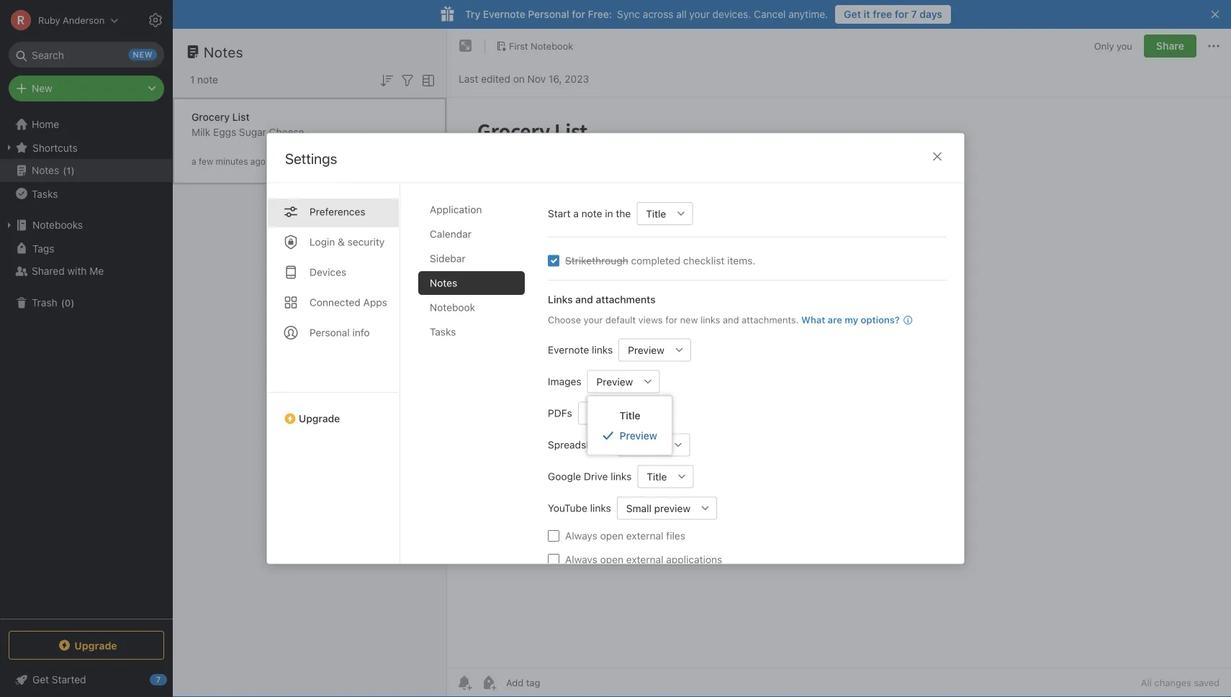 Task type: locate. For each thing, give the bounding box(es) containing it.
new button
[[9, 76, 164, 102]]

0 vertical spatial always
[[565, 530, 598, 542]]

links
[[701, 314, 721, 325], [592, 344, 613, 356], [611, 471, 632, 483], [590, 502, 611, 514]]

1 external from the top
[[627, 530, 664, 542]]

2 horizontal spatial notes
[[430, 277, 458, 289]]

tree
[[0, 113, 173, 619]]

a
[[192, 157, 196, 167], [574, 207, 579, 219]]

title up "small preview" button
[[647, 471, 667, 483]]

( right trash at the top left
[[61, 298, 65, 308]]

tab list for application
[[267, 183, 400, 564]]

and
[[576, 294, 593, 305], [723, 314, 739, 325]]

0 vertical spatial and
[[576, 294, 593, 305]]

in
[[605, 207, 613, 219]]

nov
[[528, 73, 546, 85]]

1 vertical spatial tasks
[[430, 326, 456, 338]]

a right start
[[574, 207, 579, 219]]

0 vertical spatial )
[[71, 165, 75, 176]]

connected
[[310, 296, 361, 308]]

(
[[63, 165, 67, 176], [61, 298, 65, 308]]

external up always open external applications
[[627, 530, 664, 542]]

new
[[32, 82, 52, 94]]

choose default view option for pdfs image
[[578, 402, 669, 425]]

1 vertical spatial preview button
[[587, 370, 637, 393]]

0 horizontal spatial personal
[[310, 327, 350, 339]]

0 vertical spatial your
[[690, 8, 710, 20]]

small
[[626, 503, 652, 514]]

tags
[[32, 243, 54, 254]]

sidebar tab
[[418, 247, 525, 270]]

)
[[71, 165, 75, 176], [71, 298, 74, 308]]

0 vertical spatial upgrade button
[[267, 392, 400, 430]]

notes
[[204, 43, 243, 60], [32, 165, 59, 176], [430, 277, 458, 289]]

expand note image
[[457, 37, 475, 55]]

notebook inside 'tab'
[[430, 301, 476, 313]]

a inside note list element
[[192, 157, 196, 167]]

ago
[[251, 157, 266, 167]]

1 vertical spatial title
[[620, 410, 641, 422]]

0 horizontal spatial notes
[[32, 165, 59, 176]]

start a note in the
[[548, 207, 631, 219]]

tasks
[[32, 188, 58, 200], [430, 326, 456, 338]]

your
[[690, 8, 710, 20], [584, 314, 603, 325]]

0 vertical spatial tasks
[[32, 188, 58, 200]]

1 up grocery
[[190, 74, 195, 86]]

1 vertical spatial always
[[565, 554, 598, 566]]

1 horizontal spatial upgrade
[[299, 413, 340, 425]]

open down always open external files
[[600, 554, 624, 566]]

upgrade button
[[267, 392, 400, 430], [9, 632, 164, 660]]

notes inside tab
[[430, 277, 458, 289]]

minutes
[[216, 157, 248, 167]]

( inside trash ( 0 )
[[61, 298, 65, 308]]

external
[[627, 530, 664, 542], [627, 554, 664, 566]]

1 horizontal spatial personal
[[528, 8, 570, 20]]

preview up choose default view option for pdfs image on the bottom of the page
[[597, 376, 633, 388]]

( inside notes ( 1 )
[[63, 165, 67, 176]]

add a reminder image
[[456, 675, 473, 692]]

notebooks link
[[0, 214, 172, 237]]

are
[[828, 314, 843, 325]]

cheese
[[269, 126, 304, 138]]

0 horizontal spatial notebook
[[430, 301, 476, 313]]

evernote down choose
[[548, 344, 589, 356]]

preview inside "choose default view option for evernote links" field
[[628, 344, 665, 356]]

1 horizontal spatial tab list
[[418, 198, 537, 564]]

preferences
[[310, 206, 366, 218]]

0 vertical spatial notes
[[204, 43, 243, 60]]

notes inside tree
[[32, 165, 59, 176]]

add tag image
[[480, 675, 498, 692]]

1 vertical spatial upgrade button
[[9, 632, 164, 660]]

title button for google drive links
[[638, 465, 671, 488]]

note up grocery
[[197, 74, 218, 86]]

your right the 'all'
[[690, 8, 710, 20]]

1 vertical spatial )
[[71, 298, 74, 308]]

None search field
[[19, 42, 154, 68]]

days
[[920, 8, 943, 20]]

links down drive
[[590, 502, 611, 514]]

for left new
[[666, 314, 678, 325]]

( for notes
[[63, 165, 67, 176]]

1 horizontal spatial notes
[[204, 43, 243, 60]]

1 horizontal spatial for
[[666, 314, 678, 325]]

1 vertical spatial upgrade
[[74, 640, 117, 652]]

what are my options?
[[802, 314, 900, 325]]

connected apps
[[310, 296, 387, 308]]

( down shortcuts
[[63, 165, 67, 176]]

1 vertical spatial external
[[627, 554, 664, 566]]

0 vertical spatial open
[[600, 530, 624, 542]]

sugar
[[239, 126, 266, 138]]

tasks down notes ( 1 )
[[32, 188, 58, 200]]

1 open from the top
[[600, 530, 624, 542]]

0 vertical spatial external
[[627, 530, 664, 542]]

open up always open external applications
[[600, 530, 624, 542]]

notes down shortcuts
[[32, 165, 59, 176]]

tasks down "notebook" 'tab'
[[430, 326, 456, 338]]

) inside trash ( 0 )
[[71, 298, 74, 308]]

for left free:
[[572, 8, 586, 20]]

edited
[[481, 73, 511, 85]]

my
[[845, 314, 859, 325]]

your down links and attachments
[[584, 314, 603, 325]]

for inside button
[[895, 8, 909, 20]]

personal up first notebook
[[528, 8, 570, 20]]

0 horizontal spatial your
[[584, 314, 603, 325]]

title right the
[[646, 208, 667, 220]]

try evernote personal for free: sync across all your devices. cancel anytime.
[[465, 8, 828, 20]]

open for always open external files
[[600, 530, 624, 542]]

0 horizontal spatial tab list
[[267, 183, 400, 564]]

1 horizontal spatial notebook
[[531, 40, 574, 51]]

get it free for 7 days button
[[836, 5, 951, 24]]

0 vertical spatial notebook
[[531, 40, 574, 51]]

1 horizontal spatial tasks
[[430, 326, 456, 338]]

2 always from the top
[[565, 554, 598, 566]]

0 horizontal spatial 1
[[67, 165, 71, 176]]

0 horizontal spatial upgrade
[[74, 640, 117, 652]]

the
[[616, 207, 631, 219]]

tab list
[[267, 183, 400, 564], [418, 198, 537, 564]]

) inside notes ( 1 )
[[71, 165, 75, 176]]

1 horizontal spatial 1
[[190, 74, 195, 86]]

youtube links
[[548, 502, 611, 514]]

changes
[[1155, 678, 1192, 689]]

1 vertical spatial a
[[574, 207, 579, 219]]

2 ) from the top
[[71, 298, 74, 308]]

0 vertical spatial preview
[[628, 344, 665, 356]]

me
[[90, 265, 104, 277]]

new
[[680, 314, 698, 325]]

note left the in
[[582, 207, 603, 219]]

1 vertical spatial open
[[600, 554, 624, 566]]

1 vertical spatial preview
[[597, 376, 633, 388]]

personal down connected at the top of page
[[310, 327, 350, 339]]

1 always from the top
[[565, 530, 598, 542]]

1 vertical spatial evernote
[[548, 344, 589, 356]]

always for always open external files
[[565, 530, 598, 542]]

upgrade for the left upgrade popup button
[[74, 640, 117, 652]]

with
[[67, 265, 87, 277]]

0 vertical spatial a
[[192, 157, 196, 167]]

2 horizontal spatial for
[[895, 8, 909, 20]]

cancel
[[754, 8, 786, 20]]

applications
[[667, 554, 723, 566]]

0 vertical spatial 1
[[190, 74, 195, 86]]

it
[[864, 8, 871, 20]]

for for 7
[[895, 8, 909, 20]]

Note Editor text field
[[447, 98, 1232, 668]]

0 vertical spatial title
[[646, 208, 667, 220]]

title link
[[588, 406, 672, 426]]

choose your default views for new links and attachments.
[[548, 314, 799, 325]]

links down default
[[592, 344, 613, 356]]

0 horizontal spatial a
[[192, 157, 196, 167]]

close image
[[929, 148, 946, 165]]

Choose default view option for Google Drive links field
[[638, 465, 694, 488]]

7
[[912, 8, 917, 20]]

free:
[[588, 8, 612, 20]]

what
[[802, 314, 826, 325]]

shortcuts
[[32, 142, 78, 154]]

title button down choose default view option for spreadsheets field
[[638, 465, 671, 488]]

1 horizontal spatial upgrade button
[[267, 392, 400, 430]]

external for files
[[627, 530, 664, 542]]

) right trash at the top left
[[71, 298, 74, 308]]

preview inside choose default view option for images field
[[597, 376, 633, 388]]

sidebar
[[430, 252, 466, 264]]

1 down shortcuts
[[67, 165, 71, 176]]

shared with me link
[[0, 260, 172, 283]]

tab list containing preferences
[[267, 183, 400, 564]]

upgrade for upgrade popup button inside the "tab list"
[[299, 413, 340, 425]]

title button right the
[[637, 202, 670, 225]]

a left few at left top
[[192, 157, 196, 167]]

tree containing home
[[0, 113, 173, 619]]

evernote right try
[[483, 8, 526, 20]]

1
[[190, 74, 195, 86], [67, 165, 71, 176]]

0 vertical spatial title button
[[637, 202, 670, 225]]

devices
[[310, 266, 347, 278]]

links and attachments
[[548, 294, 656, 305]]

) for trash
[[71, 298, 74, 308]]

2 vertical spatial title
[[647, 471, 667, 483]]

0 horizontal spatial note
[[197, 74, 218, 86]]

attachments.
[[742, 314, 799, 325]]

always right always open external applications checkbox
[[565, 554, 598, 566]]

title for google drive links
[[647, 471, 667, 483]]

images
[[548, 376, 582, 388]]

1 horizontal spatial note
[[582, 207, 603, 219]]

note
[[197, 74, 218, 86], [582, 207, 603, 219]]

calendar tab
[[418, 222, 525, 246]]

preview for evernote links
[[628, 344, 665, 356]]

preview
[[628, 344, 665, 356], [597, 376, 633, 388], [620, 430, 657, 442]]

home
[[32, 118, 59, 130]]

preview button down views
[[619, 339, 668, 362]]

1 horizontal spatial evernote
[[548, 344, 589, 356]]

settings image
[[147, 12, 164, 29]]

upgrade inside "tab list"
[[299, 413, 340, 425]]

notebook down notes tab on the left of page
[[430, 301, 476, 313]]

2 vertical spatial preview
[[620, 430, 657, 442]]

saved
[[1195, 678, 1220, 689]]

all changes saved
[[1142, 678, 1220, 689]]

always right always open external files checkbox
[[565, 530, 598, 542]]

1 vertical spatial notebook
[[430, 301, 476, 313]]

0 vertical spatial preview button
[[619, 339, 668, 362]]

) down 'shortcuts' button
[[71, 165, 75, 176]]

0 vertical spatial upgrade
[[299, 413, 340, 425]]

notes down sidebar
[[430, 277, 458, 289]]

1 vertical spatial and
[[723, 314, 739, 325]]

1 vertical spatial personal
[[310, 327, 350, 339]]

0 horizontal spatial tasks
[[32, 188, 58, 200]]

milk eggs sugar cheese
[[192, 126, 304, 138]]

0 vertical spatial evernote
[[483, 8, 526, 20]]

preview for images
[[597, 376, 633, 388]]

2 open from the top
[[600, 554, 624, 566]]

notebook
[[531, 40, 574, 51], [430, 301, 476, 313]]

tab list for start a note in the
[[418, 198, 537, 564]]

) for notes
[[71, 165, 75, 176]]

title button
[[637, 202, 670, 225], [638, 465, 671, 488]]

notebook up 16,
[[531, 40, 574, 51]]

external down always open external files
[[627, 554, 664, 566]]

16,
[[549, 73, 562, 85]]

0 horizontal spatial for
[[572, 8, 586, 20]]

shared
[[32, 265, 65, 277]]

last
[[459, 73, 479, 85]]

title up 'preview' link
[[620, 410, 641, 422]]

0 vertical spatial note
[[197, 74, 218, 86]]

tab list containing application
[[418, 198, 537, 564]]

tasks inside tab
[[430, 326, 456, 338]]

and right links
[[576, 294, 593, 305]]

trash
[[32, 297, 57, 309]]

for left 7
[[895, 8, 909, 20]]

preview button up choose default view option for pdfs image on the bottom of the page
[[587, 370, 637, 393]]

1 vertical spatial 1
[[67, 165, 71, 176]]

1 vertical spatial note
[[582, 207, 603, 219]]

1 vertical spatial (
[[61, 298, 65, 308]]

first notebook button
[[491, 36, 579, 56]]

preview down views
[[628, 344, 665, 356]]

1 vertical spatial title button
[[638, 465, 671, 488]]

small preview button
[[617, 497, 694, 520]]

0 vertical spatial (
[[63, 165, 67, 176]]

2 external from the top
[[627, 554, 664, 566]]

preview down title link
[[620, 430, 657, 442]]

first
[[509, 40, 528, 51]]

0
[[65, 298, 71, 308]]

and left attachments.
[[723, 314, 739, 325]]

notes up 1 note
[[204, 43, 243, 60]]

1 horizontal spatial a
[[574, 207, 579, 219]]

get
[[844, 8, 861, 20]]

title
[[646, 208, 667, 220], [620, 410, 641, 422], [647, 471, 667, 483]]

2 vertical spatial notes
[[430, 277, 458, 289]]

1 vertical spatial notes
[[32, 165, 59, 176]]

open
[[600, 530, 624, 542], [600, 554, 624, 566]]

1 ) from the top
[[71, 165, 75, 176]]



Task type: vqa. For each thing, say whether or not it's contained in the screenshot.
Noah Lott
no



Task type: describe. For each thing, give the bounding box(es) containing it.
external for applications
[[627, 554, 664, 566]]

( for trash
[[61, 298, 65, 308]]

google
[[548, 471, 581, 483]]

google drive links
[[548, 471, 632, 483]]

dropdown list menu
[[588, 406, 672, 447]]

0 horizontal spatial upgrade button
[[9, 632, 164, 660]]

note list element
[[173, 29, 447, 698]]

preview link
[[588, 426, 672, 447]]

get it free for 7 days
[[844, 8, 943, 20]]

tasks tab
[[418, 320, 525, 344]]

only
[[1095, 41, 1115, 51]]

notes inside note list element
[[204, 43, 243, 60]]

open for always open external applications
[[600, 554, 624, 566]]

preview
[[655, 503, 691, 514]]

shared with me
[[32, 265, 104, 277]]

small preview
[[626, 503, 691, 514]]

personal info
[[310, 327, 370, 339]]

items.
[[728, 255, 756, 266]]

home link
[[0, 113, 173, 136]]

notebook tab
[[418, 296, 525, 319]]

views
[[639, 314, 663, 325]]

for for free:
[[572, 8, 586, 20]]

application tab
[[418, 198, 525, 221]]

all
[[1142, 678, 1152, 689]]

attachments
[[596, 294, 656, 305]]

spreadsheets
[[548, 439, 612, 451]]

Choose default view option for YouTube links field
[[617, 497, 717, 520]]

Choose default view option for Images field
[[587, 370, 660, 393]]

evernote links
[[548, 344, 613, 356]]

calendar
[[430, 228, 472, 240]]

info
[[353, 327, 370, 339]]

options?
[[861, 314, 900, 325]]

tasks button
[[0, 182, 172, 205]]

last edited on nov 16, 2023
[[459, 73, 589, 85]]

Search text field
[[19, 42, 154, 68]]

first notebook
[[509, 40, 574, 51]]

Choose default view option for Spreadsheets field
[[618, 434, 691, 457]]

login
[[310, 236, 335, 248]]

1 inside note list element
[[190, 74, 195, 86]]

grocery
[[192, 111, 230, 123]]

Always open external files checkbox
[[548, 530, 560, 542]]

checklist
[[683, 255, 725, 266]]

share button
[[1144, 35, 1197, 58]]

Select422 checkbox
[[548, 255, 560, 266]]

strikethrough completed checklist items.
[[565, 255, 756, 266]]

you
[[1117, 41, 1133, 51]]

application
[[430, 203, 482, 215]]

1 inside notes ( 1 )
[[67, 165, 71, 176]]

Choose default view option for Evernote links field
[[619, 339, 691, 362]]

always open external files
[[565, 530, 686, 542]]

only you
[[1095, 41, 1133, 51]]

1 note
[[190, 74, 218, 86]]

Choose default view option for PDFs field
[[578, 402, 669, 425]]

list
[[232, 111, 250, 123]]

security
[[348, 236, 385, 248]]

links
[[548, 294, 573, 305]]

preview button for images
[[587, 370, 637, 393]]

notebook inside "button"
[[531, 40, 574, 51]]

anytime.
[[789, 8, 828, 20]]

0 horizontal spatial and
[[576, 294, 593, 305]]

milk
[[192, 126, 210, 138]]

start
[[548, 207, 571, 219]]

free
[[873, 8, 893, 20]]

upgrade button inside "tab list"
[[267, 392, 400, 430]]

always open external applications
[[565, 554, 723, 566]]

preview inside 'dropdown list' menu
[[620, 430, 657, 442]]

links right drive
[[611, 471, 632, 483]]

tasks inside button
[[32, 188, 58, 200]]

default
[[606, 314, 636, 325]]

0 vertical spatial personal
[[528, 8, 570, 20]]

preview button for evernote links
[[619, 339, 668, 362]]

personal inside "tab list"
[[310, 327, 350, 339]]

shortcuts button
[[0, 136, 172, 159]]

share
[[1157, 40, 1185, 52]]

Always open external applications checkbox
[[548, 554, 560, 566]]

login & security
[[310, 236, 385, 248]]

1 horizontal spatial your
[[690, 8, 710, 20]]

eggs
[[213, 126, 236, 138]]

files
[[667, 530, 686, 542]]

0 horizontal spatial evernote
[[483, 8, 526, 20]]

try
[[465, 8, 481, 20]]

always for always open external applications
[[565, 554, 598, 566]]

1 vertical spatial your
[[584, 314, 603, 325]]

title for start a note in the
[[646, 208, 667, 220]]

2023
[[565, 73, 589, 85]]

on
[[513, 73, 525, 85]]

trash ( 0 )
[[32, 297, 74, 309]]

completed
[[631, 255, 681, 266]]

sync
[[617, 8, 640, 20]]

title inside 'dropdown list' menu
[[620, 410, 641, 422]]

1 horizontal spatial and
[[723, 314, 739, 325]]

a few minutes ago
[[192, 157, 266, 167]]

notes tab
[[418, 271, 525, 295]]

pdfs
[[548, 407, 572, 419]]

strikethrough
[[565, 255, 629, 266]]

links right new
[[701, 314, 721, 325]]

title button for start a note in the
[[637, 202, 670, 225]]

across
[[643, 8, 674, 20]]

Start a new note in the body or title. field
[[637, 202, 693, 225]]

few
[[199, 157, 213, 167]]

notebooks
[[32, 219, 83, 231]]

tags button
[[0, 237, 172, 260]]

expand notebooks image
[[4, 220, 15, 231]]

choose
[[548, 314, 581, 325]]

drive
[[584, 471, 608, 483]]

note window element
[[447, 29, 1232, 698]]

youtube
[[548, 502, 588, 514]]



